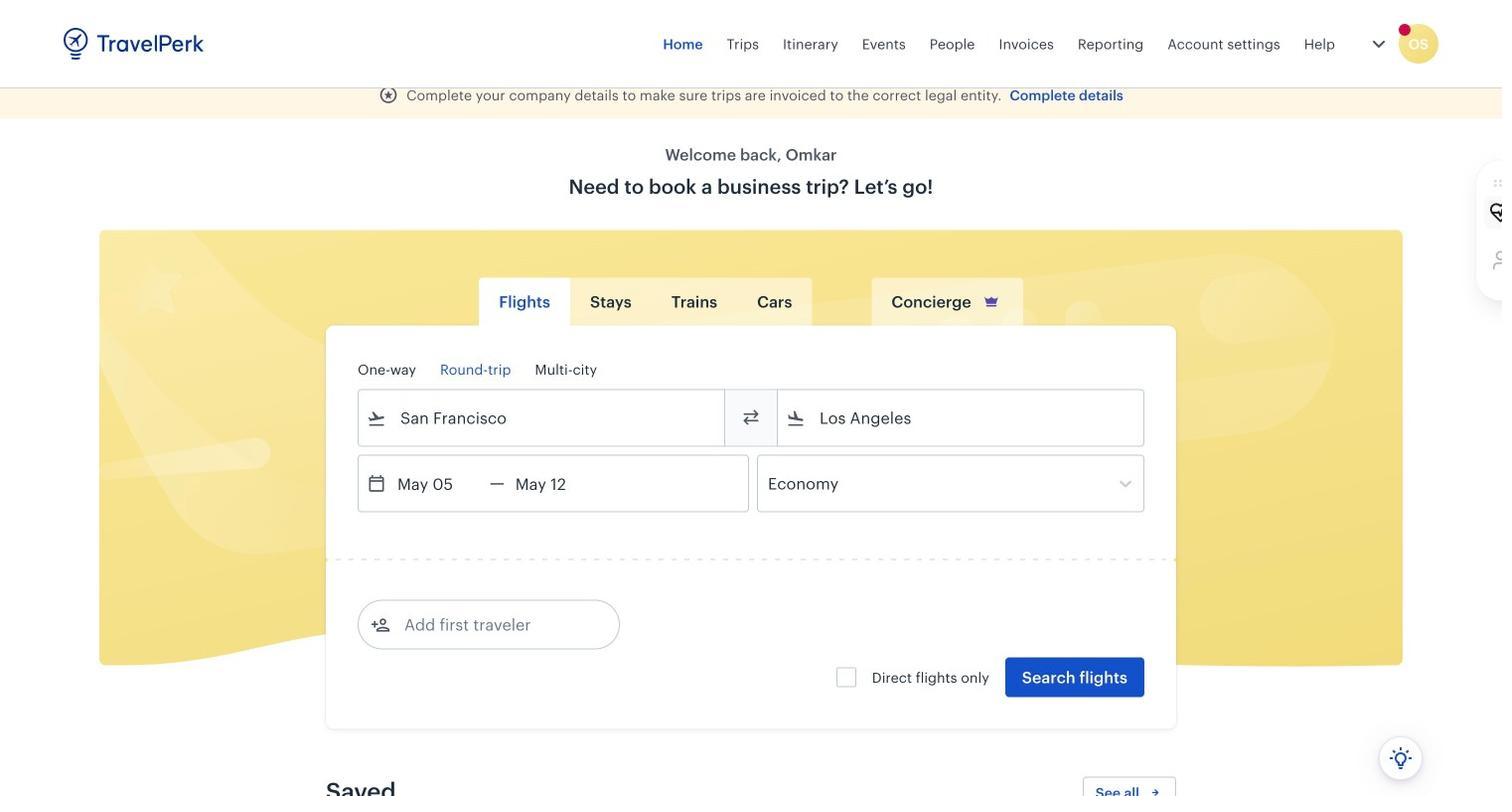 Task type: describe. For each thing, give the bounding box(es) containing it.
Add first traveler search field
[[391, 609, 597, 641]]

From search field
[[387, 402, 699, 434]]

To search field
[[806, 402, 1118, 434]]



Task type: locate. For each thing, give the bounding box(es) containing it.
Return text field
[[505, 456, 608, 511]]

Depart text field
[[387, 456, 490, 511]]



